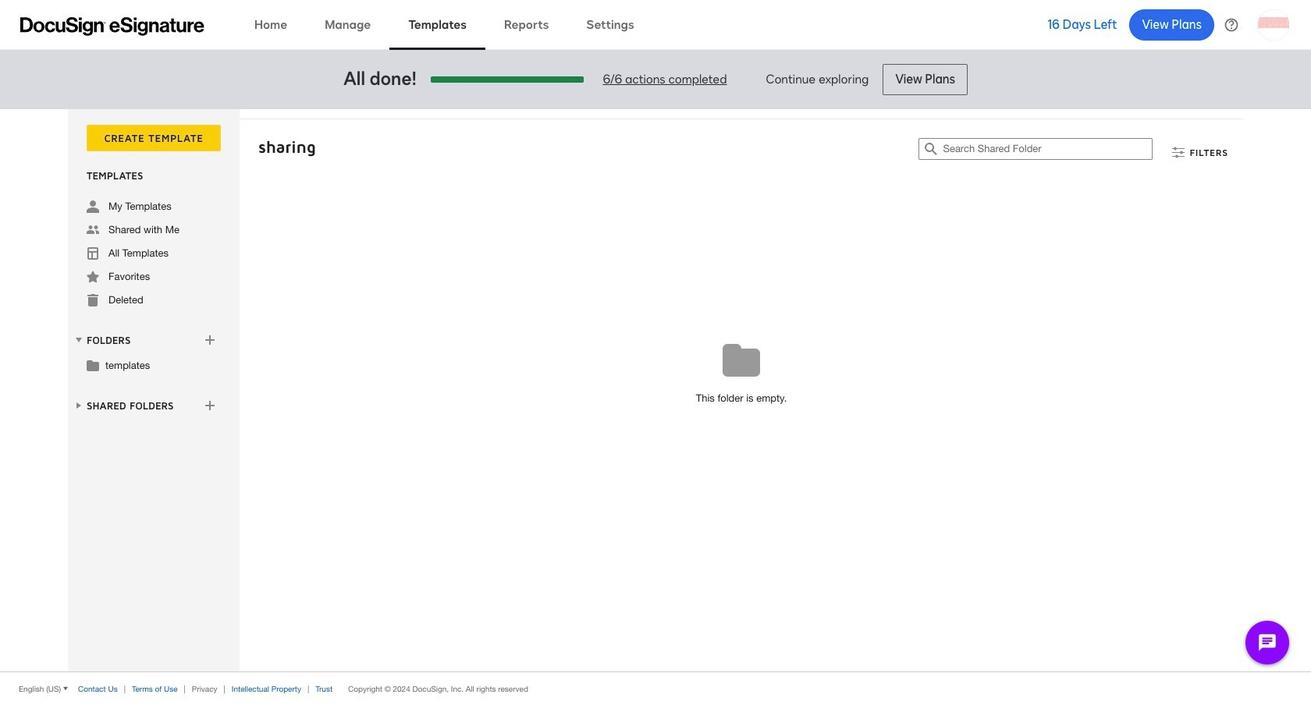 Task type: vqa. For each thing, say whether or not it's contained in the screenshot.
MM/DD/YYYY text field in the top of the page
no



Task type: locate. For each thing, give the bounding box(es) containing it.
more info region
[[0, 672, 1311, 706]]

docusign esignature image
[[20, 17, 204, 36]]

shared image
[[87, 224, 99, 236]]

templates image
[[87, 247, 99, 260]]

view shared folders image
[[73, 399, 85, 412]]

star filled image
[[87, 271, 99, 283]]

view folders image
[[73, 334, 85, 346]]



Task type: describe. For each thing, give the bounding box(es) containing it.
user image
[[87, 201, 99, 213]]

trash image
[[87, 294, 99, 307]]

secondary navigation region
[[68, 109, 1247, 672]]

your uploaded profile image image
[[1258, 9, 1289, 40]]

folder image
[[87, 359, 99, 371]]

Search Shared Folder text field
[[943, 139, 1152, 159]]



